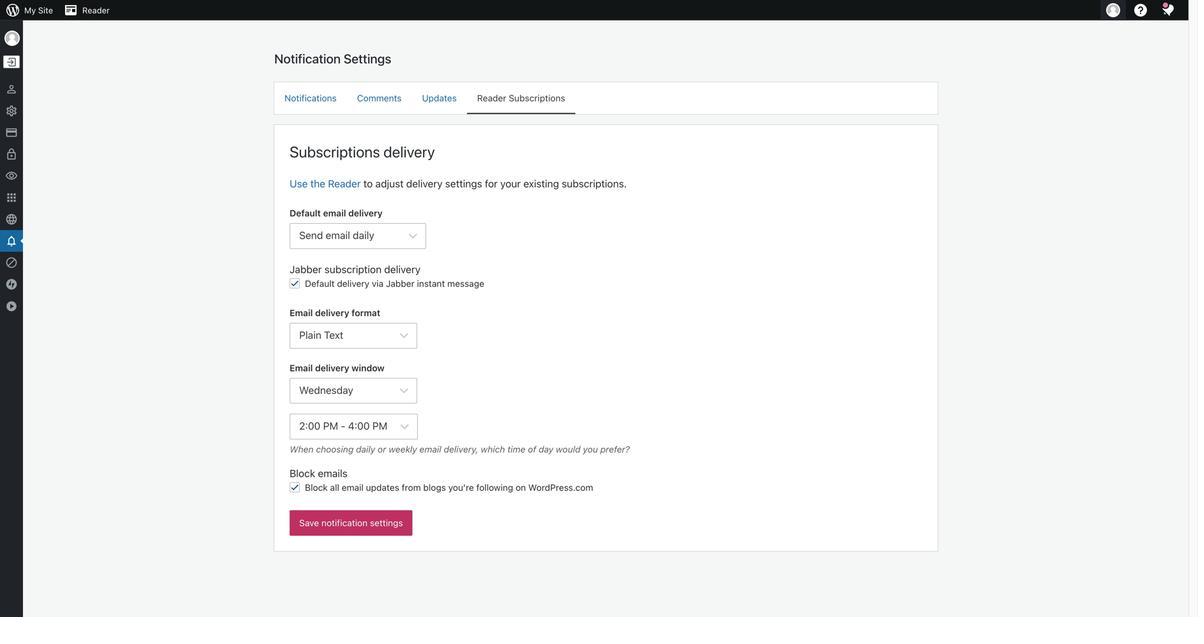 Task type: locate. For each thing, give the bounding box(es) containing it.
jabber left subscription
[[290, 263, 322, 276]]

comments
[[357, 93, 402, 103]]

email right all
[[342, 483, 363, 493]]

1 email from the top
[[290, 308, 313, 318]]

block
[[290, 468, 315, 480], [305, 483, 328, 493]]

block down the when
[[290, 468, 315, 480]]

choosing
[[316, 444, 354, 455]]

your
[[500, 178, 521, 190]]

emails
[[318, 468, 347, 480]]

2 horizontal spatial reader
[[477, 93, 506, 103]]

you're
[[448, 483, 474, 493]]

0 vertical spatial default
[[290, 208, 321, 218]]

0 vertical spatial reader
[[82, 5, 110, 15]]

from
[[402, 483, 421, 493]]

subscriptions
[[509, 93, 565, 103], [290, 143, 380, 161]]

delivery
[[383, 143, 435, 161], [406, 178, 442, 190], [348, 208, 383, 218], [384, 263, 420, 276], [337, 278, 369, 289], [315, 308, 349, 318], [315, 363, 349, 373]]

day
[[539, 444, 553, 455]]

email delivery window
[[290, 363, 384, 373]]

reader right site
[[82, 5, 110, 15]]

manage your notifications image
[[1160, 3, 1176, 18]]

0 horizontal spatial subscriptions
[[290, 143, 380, 161]]

reader for reader
[[82, 5, 110, 15]]

default inside group
[[290, 208, 321, 218]]

1 horizontal spatial jabber
[[386, 278, 415, 289]]

default for default email delivery
[[290, 208, 321, 218]]

help image
[[1133, 3, 1148, 18]]

visibility image
[[5, 170, 18, 182]]

block all email updates from blogs you're following on wordpress.com
[[305, 483, 593, 493]]

0 vertical spatial jabber
[[290, 263, 322, 276]]

window
[[352, 363, 384, 373]]

1 horizontal spatial reader
[[328, 178, 361, 190]]

notifications image
[[5, 235, 18, 248]]

reader left the to
[[328, 178, 361, 190]]

default delivery via jabber instant message
[[305, 278, 484, 289]]

email for email delivery window
[[290, 363, 313, 373]]

None checkbox
[[290, 278, 300, 289]]

jabber right via
[[386, 278, 415, 289]]

1 horizontal spatial subscriptions
[[509, 93, 565, 103]]

delivery left format
[[315, 308, 349, 318]]

my site
[[24, 5, 53, 15]]

updates
[[366, 483, 399, 493]]

language image
[[5, 213, 18, 226]]

block down the "block emails"
[[305, 483, 328, 493]]

delivery down the to
[[348, 208, 383, 218]]

when
[[290, 444, 314, 455]]

settings left for at the left top
[[445, 178, 482, 190]]

subscription
[[324, 263, 382, 276]]

or
[[378, 444, 386, 455]]

delivery,
[[444, 444, 478, 455]]

settings down the updates
[[370, 518, 403, 529]]

None checkbox
[[290, 483, 300, 493]]

instant
[[417, 278, 445, 289]]

0 vertical spatial settings
[[445, 178, 482, 190]]

block emails group
[[290, 466, 922, 498]]

1 vertical spatial default
[[305, 278, 335, 289]]

default
[[290, 208, 321, 218], [305, 278, 335, 289]]

0 horizontal spatial settings
[[370, 518, 403, 529]]

noah lott image
[[4, 31, 20, 46]]

all
[[330, 483, 339, 493]]

for
[[485, 178, 498, 190]]

email delivery format
[[290, 308, 380, 318]]

reader
[[82, 5, 110, 15], [477, 93, 506, 103], [328, 178, 361, 190]]

jabber subscription delivery group
[[290, 262, 922, 294]]

group
[[290, 362, 922, 456]]

of
[[528, 444, 536, 455]]

email
[[323, 208, 346, 218], [419, 444, 441, 455], [342, 483, 363, 493]]

my site link
[[0, 0, 58, 20]]

weekly
[[389, 444, 417, 455]]

you
[[583, 444, 598, 455]]

daily
[[356, 444, 375, 455]]

0 vertical spatial block
[[290, 468, 315, 480]]

reader right updates
[[477, 93, 506, 103]]

comments link
[[347, 82, 412, 113]]

2 vertical spatial reader
[[328, 178, 361, 190]]

0 horizontal spatial reader
[[82, 5, 110, 15]]

1 vertical spatial settings
[[370, 518, 403, 529]]

settings
[[445, 178, 482, 190], [370, 518, 403, 529]]

reader for reader subscriptions
[[477, 93, 506, 103]]

default email delivery
[[290, 208, 383, 218]]

1 vertical spatial email
[[290, 363, 313, 373]]

notification settings
[[274, 51, 391, 66]]

existing
[[523, 178, 559, 190]]

would
[[556, 444, 580, 455]]

my profile image
[[1106, 3, 1120, 17]]

1 vertical spatial reader
[[477, 93, 506, 103]]

group containing email delivery window
[[290, 362, 922, 456]]

the
[[310, 178, 325, 190]]

save notification settings
[[299, 518, 403, 529]]

1 vertical spatial jabber
[[386, 278, 415, 289]]

on
[[516, 483, 526, 493]]

updates
[[422, 93, 457, 103]]

2 email from the top
[[290, 363, 313, 373]]

0 vertical spatial subscriptions
[[509, 93, 565, 103]]

settings image
[[5, 105, 18, 117]]

delivery left the 'window'
[[315, 363, 349, 373]]

email down use the reader link
[[323, 208, 346, 218]]

default inside jabber subscription delivery group
[[305, 278, 335, 289]]

block emails
[[290, 468, 347, 480]]

default for default delivery via jabber instant message
[[305, 278, 335, 289]]

to
[[363, 178, 373, 190]]

default down the use
[[290, 208, 321, 218]]

notifications
[[285, 93, 337, 103]]

email inside group
[[290, 308, 313, 318]]

notification
[[321, 518, 368, 529]]

default up email delivery format
[[305, 278, 335, 289]]

menu
[[274, 82, 938, 114]]

save notification settings button
[[290, 511, 413, 536]]

my
[[24, 5, 36, 15]]

jabber
[[290, 263, 322, 276], [386, 278, 415, 289]]

email for email delivery format
[[290, 308, 313, 318]]

jabber subscription delivery
[[290, 263, 420, 276]]

email right weekly
[[419, 444, 441, 455]]

1 vertical spatial block
[[305, 483, 328, 493]]

0 vertical spatial email
[[290, 308, 313, 318]]

time
[[507, 444, 525, 455]]

credit_card image
[[5, 126, 18, 139]]

email
[[290, 308, 313, 318], [290, 363, 313, 373]]

prefer?
[[600, 444, 630, 455]]



Task type: vqa. For each thing, say whether or not it's contained in the screenshot.
bottom settings
yes



Task type: describe. For each thing, give the bounding box(es) containing it.
none checkbox inside "block emails" group
[[290, 483, 300, 493]]

apps image
[[5, 191, 18, 204]]

subscriptions delivery
[[290, 143, 435, 161]]

delivery up adjust
[[383, 143, 435, 161]]

menu containing notifications
[[274, 82, 938, 114]]

subscriptions delivery main content
[[274, 50, 938, 552]]

subscriptions.
[[562, 178, 627, 190]]

1 horizontal spatial settings
[[445, 178, 482, 190]]

when choosing daily or weekly email delivery, which time of day would you prefer?
[[290, 444, 630, 455]]

1 vertical spatial email
[[419, 444, 441, 455]]

person image
[[5, 83, 18, 96]]

following
[[476, 483, 513, 493]]

block for block all email updates from blogs you're following on wordpress.com
[[305, 483, 328, 493]]

1 vertical spatial subscriptions
[[290, 143, 380, 161]]

adjust
[[375, 178, 404, 190]]

reader link
[[58, 0, 115, 20]]

message
[[447, 278, 484, 289]]

use the reader link
[[290, 178, 361, 190]]

format
[[352, 308, 380, 318]]

2 vertical spatial email
[[342, 483, 363, 493]]

default email delivery group
[[290, 207, 922, 249]]

0 horizontal spatial jabber
[[290, 263, 322, 276]]

via
[[372, 278, 383, 289]]

notifications link
[[274, 82, 347, 113]]

save
[[299, 518, 319, 529]]

block for block emails
[[290, 468, 315, 480]]

delivery up default delivery via jabber instant message
[[384, 263, 420, 276]]

log out of wordpress.com image
[[6, 56, 17, 68]]

email delivery format group
[[290, 306, 922, 349]]

which
[[481, 444, 505, 455]]

reader subscriptions link
[[467, 82, 575, 113]]

delivery right adjust
[[406, 178, 442, 190]]

lock image
[[5, 148, 18, 161]]

delivery down subscription
[[337, 278, 369, 289]]

0 vertical spatial email
[[323, 208, 346, 218]]

none checkbox inside jabber subscription delivery group
[[290, 278, 300, 289]]

use the reader to adjust delivery settings for your existing subscriptions.
[[290, 178, 627, 190]]

block image
[[5, 256, 18, 269]]

updates link
[[412, 82, 467, 113]]

use
[[290, 178, 308, 190]]

site
[[38, 5, 53, 15]]

wordpress.com
[[528, 483, 593, 493]]

blogs
[[423, 483, 446, 493]]

settings inside button
[[370, 518, 403, 529]]

reader subscriptions
[[477, 93, 565, 103]]



